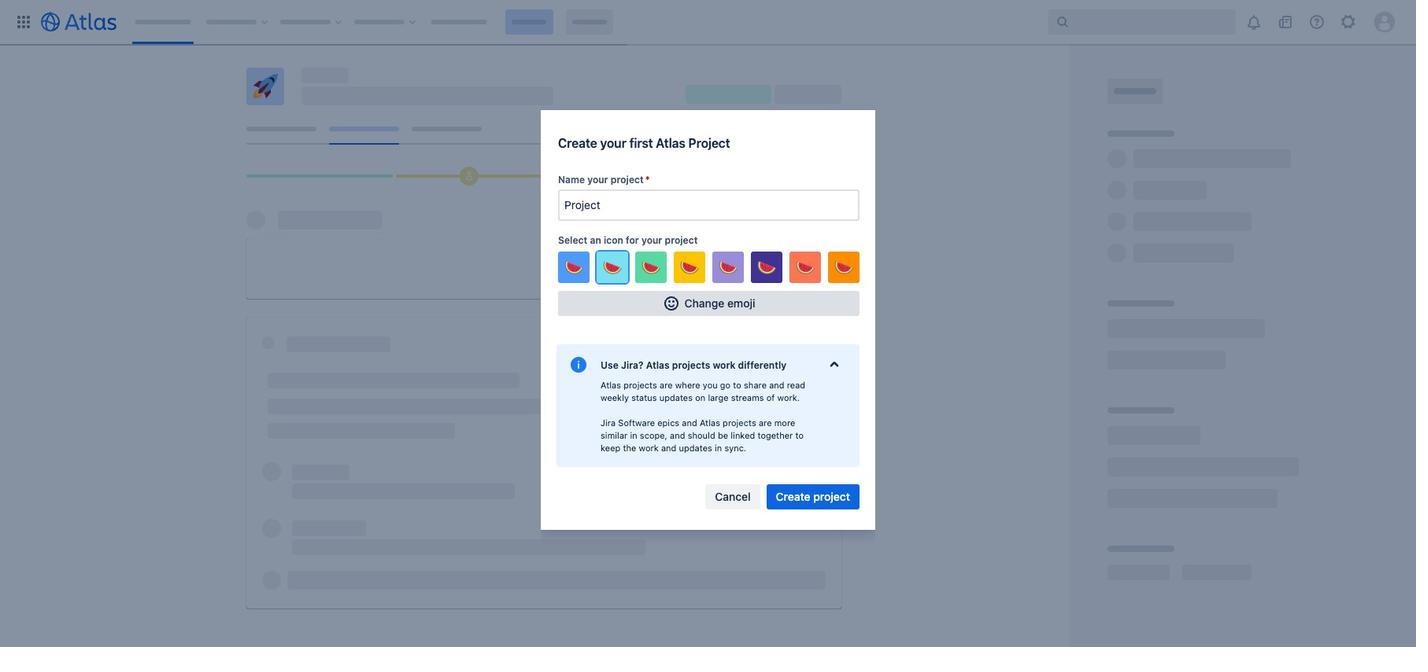 Task type: vqa. For each thing, say whether or not it's contained in the screenshot.
CANCEL button
yes



Task type: locate. For each thing, give the bounding box(es) containing it.
streams
[[731, 393, 764, 403]]

linked
[[731, 431, 755, 441]]

atlas inside atlas projects are where you go to share and read weekly status updates on large streams of work.
[[601, 380, 621, 391]]

projects inside jira software epics and atlas projects are more similar in scope, and should be linked together to keep the work and updates in sync.
[[723, 418, 756, 428]]

work
[[713, 360, 736, 372], [639, 443, 659, 454]]

of
[[767, 393, 775, 403]]

in
[[630, 431, 638, 441], [715, 443, 722, 454]]

your
[[600, 136, 627, 150], [588, 174, 608, 186], [642, 235, 662, 246]]

show less projects image
[[822, 353, 847, 378]]

0 horizontal spatial work
[[639, 443, 659, 454]]

to
[[733, 380, 742, 391], [796, 431, 804, 441]]

more
[[774, 418, 795, 428]]

0 vertical spatial projects
[[672, 360, 710, 372]]

change
[[685, 297, 725, 310]]

1 vertical spatial project
[[665, 235, 698, 246]]

for
[[626, 235, 639, 246]]

cancel
[[715, 491, 751, 504]]

None field
[[560, 191, 858, 220]]

your for name
[[588, 174, 608, 186]]

0 horizontal spatial create
[[558, 136, 597, 150]]

1 horizontal spatial to
[[796, 431, 804, 441]]

projects up linked
[[723, 418, 756, 428]]

are
[[660, 380, 673, 391], [759, 418, 772, 428]]

1 vertical spatial to
[[796, 431, 804, 441]]

to right 'together'
[[796, 431, 804, 441]]

are up 'together'
[[759, 418, 772, 428]]

create for create your first atlas project
[[558, 136, 597, 150]]

your right name
[[588, 174, 608, 186]]

work down 'scope,'
[[639, 443, 659, 454]]

0 vertical spatial create
[[558, 136, 597, 150]]

and
[[769, 380, 785, 391], [682, 418, 697, 428], [670, 431, 685, 441], [661, 443, 677, 454]]

sync.
[[725, 443, 747, 454]]

project
[[611, 174, 644, 186], [665, 235, 698, 246], [814, 491, 850, 504]]

and up "of"
[[769, 380, 785, 391]]

1 vertical spatial work
[[639, 443, 659, 454]]

first
[[630, 136, 653, 150]]

and up should
[[682, 418, 697, 428]]

projects
[[672, 360, 710, 372], [624, 380, 657, 391], [723, 418, 756, 428]]

are left 'where'
[[660, 380, 673, 391]]

updates down 'where'
[[660, 393, 693, 403]]

:watermelon: image
[[565, 258, 583, 277], [603, 258, 622, 277], [680, 258, 699, 277], [680, 258, 699, 277], [719, 258, 738, 277], [757, 258, 776, 277], [757, 258, 776, 277], [796, 258, 815, 277], [835, 258, 853, 277]]

1 horizontal spatial create
[[776, 491, 811, 504]]

:watermelon: image
[[565, 258, 583, 277], [603, 258, 622, 277], [642, 258, 661, 277], [642, 258, 661, 277], [719, 258, 738, 277], [796, 258, 815, 277], [835, 258, 853, 277]]

1 vertical spatial create
[[776, 491, 811, 504]]

1 vertical spatial projects
[[624, 380, 657, 391]]

1 horizontal spatial in
[[715, 443, 722, 454]]

0 vertical spatial your
[[600, 136, 627, 150]]

work.
[[777, 393, 800, 403]]

atlas up weekly
[[601, 380, 621, 391]]

1 horizontal spatial project
[[665, 235, 698, 246]]

0 horizontal spatial projects
[[624, 380, 657, 391]]

use
[[601, 360, 619, 372]]

projects up status
[[624, 380, 657, 391]]

atlas
[[656, 136, 686, 150], [646, 360, 670, 372], [601, 380, 621, 391], [700, 418, 720, 428]]

1 vertical spatial your
[[588, 174, 608, 186]]

together
[[758, 431, 793, 441]]

create inside button
[[776, 491, 811, 504]]

emoji
[[727, 297, 755, 310]]

in down be
[[715, 443, 722, 454]]

projects inside atlas projects are where you go to share and read weekly status updates on large streams of work.
[[624, 380, 657, 391]]

your for create
[[600, 136, 627, 150]]

where
[[675, 380, 700, 391]]

and inside atlas projects are where you go to share and read weekly status updates on large streams of work.
[[769, 380, 785, 391]]

1 vertical spatial in
[[715, 443, 722, 454]]

weekly
[[601, 393, 629, 403]]

1 vertical spatial are
[[759, 418, 772, 428]]

0 vertical spatial to
[[733, 380, 742, 391]]

go
[[720, 380, 731, 391]]

updates
[[660, 393, 693, 403], [679, 443, 712, 454]]

projects up 'where'
[[672, 360, 710, 372]]

1 vertical spatial updates
[[679, 443, 712, 454]]

updates down should
[[679, 443, 712, 454]]

work up go on the right bottom
[[713, 360, 736, 372]]

2 horizontal spatial project
[[814, 491, 850, 504]]

0 vertical spatial work
[[713, 360, 736, 372]]

2 vertical spatial projects
[[723, 418, 756, 428]]

to inside jira software epics and atlas projects are more similar in scope, and should be linked together to keep the work and updates in sync.
[[796, 431, 804, 441]]

create right 'cancel'
[[776, 491, 811, 504]]

select an icon for your project
[[558, 235, 698, 246]]

1 horizontal spatial work
[[713, 360, 736, 372]]

your left first
[[600, 136, 627, 150]]

1 horizontal spatial are
[[759, 418, 772, 428]]

differently
[[738, 360, 787, 372]]

1 horizontal spatial projects
[[672, 360, 710, 372]]

in down software
[[630, 431, 638, 441]]

0 horizontal spatial are
[[660, 380, 673, 391]]

atlas up should
[[700, 418, 720, 428]]

0 horizontal spatial to
[[733, 380, 742, 391]]

your right for
[[642, 235, 662, 246]]

create project
[[776, 491, 850, 504]]

create up name
[[558, 136, 597, 150]]

2 vertical spatial project
[[814, 491, 850, 504]]

to right go on the right bottom
[[733, 380, 742, 391]]

select
[[558, 235, 588, 246]]

2 horizontal spatial projects
[[723, 418, 756, 428]]

atlas projects are where you go to share and read weekly status updates on large streams of work.
[[601, 380, 806, 403]]

0 vertical spatial updates
[[660, 393, 693, 403]]

0 horizontal spatial in
[[630, 431, 638, 441]]

keep
[[601, 443, 621, 454]]

0 vertical spatial are
[[660, 380, 673, 391]]

0 vertical spatial project
[[611, 174, 644, 186]]

create
[[558, 136, 597, 150], [776, 491, 811, 504]]



Task type: describe. For each thing, give the bounding box(es) containing it.
large
[[708, 393, 729, 403]]

software
[[618, 418, 655, 428]]

work inside jira software epics and atlas projects are more similar in scope, and should be linked together to keep the work and updates in sync.
[[639, 443, 659, 454]]

share
[[744, 380, 767, 391]]

atlas inside jira software epics and atlas projects are more similar in scope, and should be linked together to keep the work and updates in sync.
[[700, 418, 720, 428]]

updates inside jira software epics and atlas projects are more similar in scope, and should be linked together to keep the work and updates in sync.
[[679, 443, 712, 454]]

are inside jira software epics and atlas projects are more similar in scope, and should be linked together to keep the work and updates in sync.
[[759, 418, 772, 428]]

0 vertical spatial in
[[630, 431, 638, 441]]

atlas right first
[[656, 136, 686, 150]]

an
[[590, 235, 601, 246]]

epics
[[658, 418, 680, 428]]

updates inside atlas projects are where you go to share and read weekly status updates on large streams of work.
[[660, 393, 693, 403]]

be
[[718, 431, 728, 441]]

scope,
[[640, 431, 668, 441]]

should
[[688, 431, 715, 441]]

create your first atlas project
[[558, 136, 730, 150]]

*
[[645, 174, 650, 186]]

change emoji button
[[558, 291, 860, 317]]

and down 'scope,'
[[661, 443, 677, 454]]

jira software epics and atlas projects are more similar in scope, and should be linked together to keep the work and updates in sync.
[[601, 418, 804, 454]]

atlas right jira? on the bottom of the page
[[646, 360, 670, 372]]

name
[[558, 174, 585, 186]]

create for create project
[[776, 491, 811, 504]]

and down the epics
[[670, 431, 685, 441]]

jira
[[601, 418, 616, 428]]

read
[[787, 380, 806, 391]]

you
[[703, 380, 718, 391]]

change emoji
[[685, 297, 755, 310]]

project inside button
[[814, 491, 850, 504]]

are inside atlas projects are where you go to share and read weekly status updates on large streams of work.
[[660, 380, 673, 391]]

the
[[623, 443, 636, 454]]

to inside atlas projects are where you go to share and read weekly status updates on large streams of work.
[[733, 380, 742, 391]]

project
[[689, 136, 730, 150]]

2 vertical spatial your
[[642, 235, 662, 246]]

similar
[[601, 431, 628, 441]]

jira?
[[621, 360, 644, 372]]

on
[[695, 393, 706, 403]]

cancel button
[[706, 485, 760, 510]]

create project button
[[767, 485, 860, 510]]

icon
[[604, 235, 623, 246]]

use jira? atlas projects work differently
[[601, 360, 787, 372]]

0 horizontal spatial project
[[611, 174, 644, 186]]

name your project *
[[558, 174, 650, 186]]

status
[[632, 393, 657, 403]]



